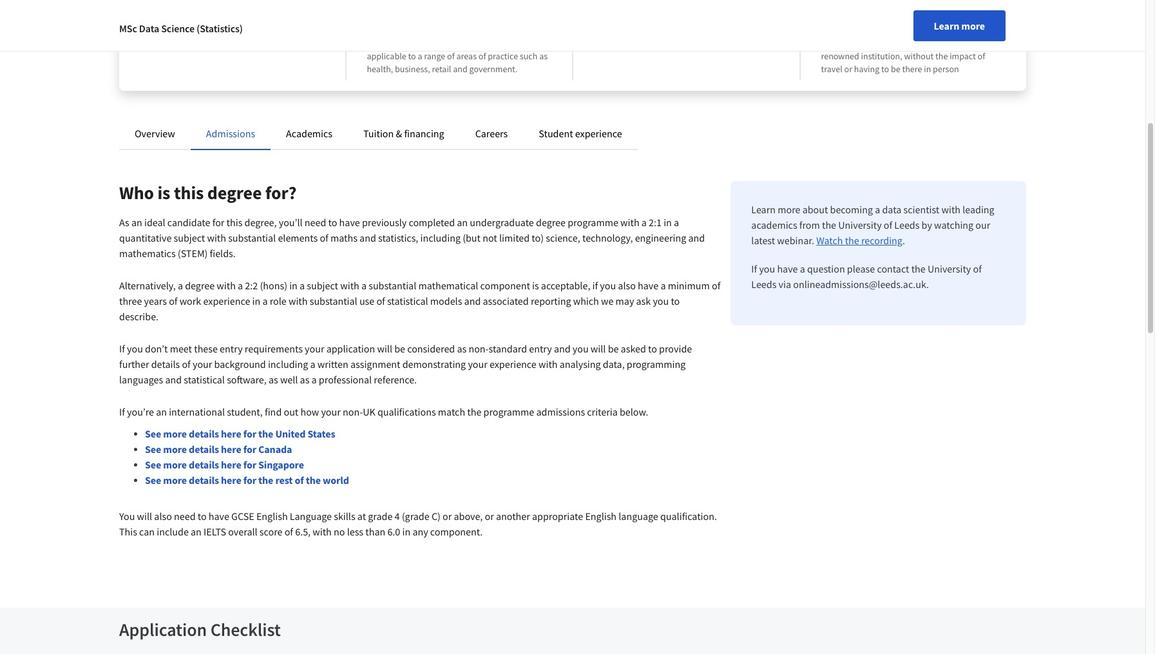 Task type: describe. For each thing, give the bounding box(es) containing it.
you inside if you have a question please contact the university of leeds via onlineadmissions@leeds.ac.uk.
[[759, 262, 775, 275]]

out
[[284, 405, 299, 418]]

with left 2:2
[[217, 279, 236, 292]]

a right well in the bottom of the page
[[312, 373, 317, 386]]

well
[[280, 373, 298, 386]]

watching
[[934, 218, 974, 231]]

non- inside if you don't meet these entry requirements your application will be considered as non-standard entry and you will be asked to provide further details of your background including a written assignment demonstrating your experience with analysing data, programming languages and statistical software, as well as a professional reference.
[[469, 342, 489, 355]]

this
[[119, 525, 137, 538]]

details up see more details here for canada link
[[189, 427, 219, 440]]

such
[[520, 50, 538, 62]]

the up "canada"
[[258, 427, 273, 440]]

you'll
[[279, 216, 303, 229]]

and down areas
[[453, 63, 468, 75]]

including inside if you don't meet these entry requirements your application will be considered as non-standard entry and you will be asked to provide further details of your background including a written assignment demonstrating your experience with analysing data, programming languages and statistical software, as well as a professional reference.
[[268, 358, 308, 371]]

degree inside the as an ideal candidate for this degree, you'll need to have previously completed an undergraduate degree programme with a 2:1 in a quantitative subject with substantial elements of maths and statistics, including (but not limited to) science, technology, engineering and mathematics (stem) fields.
[[536, 216, 566, 229]]

a right earn at the right top of the page
[[840, 37, 845, 49]]

you
[[119, 510, 135, 523]]

msc
[[119, 22, 137, 35]]

details down see more details here for canada link
[[189, 458, 219, 471]]

degree up degree,
[[207, 181, 262, 204]]

statistics,
[[378, 231, 418, 244]]

student
[[539, 127, 573, 140]]

limited
[[499, 231, 530, 244]]

applicable
[[367, 50, 406, 62]]

not
[[483, 231, 497, 244]]

be inside earn a prestigious degree from a world- renowned institution, without the impact of travel or having to be there in person
[[891, 63, 901, 75]]

a left world-
[[938, 37, 942, 49]]

business,
[[395, 63, 430, 75]]

a left "written"
[[310, 358, 315, 371]]

with left 2:1
[[621, 216, 640, 229]]

singapore
[[258, 458, 304, 471]]

details down see more details here for singapore link
[[189, 474, 219, 486]]

if for if you have a question please contact the university of leeds via onlineadmissions@leeds.ac.uk.
[[752, 262, 757, 275]]

you up further
[[127, 342, 143, 355]]

details inside if you don't meet these entry requirements your application will be considered as non-standard entry and you will be asked to provide further details of your background including a written assignment demonstrating your experience with analysing data, programming languages and statistical software, as well as a professional reference.
[[151, 358, 180, 371]]

government.
[[469, 63, 518, 75]]

(stem)
[[178, 247, 208, 260]]

with up fields.
[[207, 231, 226, 244]]

have inside the as an ideal candidate for this degree, you'll need to have previously completed an undergraduate degree programme with a 2:1 in a quantitative subject with substantial elements of maths and statistics, including (but not limited to) science, technology, engineering and mathematics (stem) fields.
[[339, 216, 360, 229]]

and up "analysing"
[[554, 342, 571, 355]]

the inside the learn more about becoming a data scientist with leading academics from the university of leeds by watching our latest webinar.
[[822, 218, 836, 231]]

of inside earn a prestigious degree from a world- renowned institution, without the impact of travel or having to be there in person
[[978, 50, 985, 62]]

maths
[[331, 231, 358, 244]]

6.5,
[[295, 525, 311, 538]]

your right demonstrating
[[468, 358, 488, 371]]

to inside if you don't meet these entry requirements your application will be considered as non-standard entry and you will be asked to provide further details of your background including a written assignment demonstrating your experience with analysing data, programming languages and statistical software, as well as a professional reference.
[[648, 342, 657, 355]]

match
[[438, 405, 465, 418]]

in inside the as an ideal candidate for this degree, you'll need to have previously completed an undergraduate degree programme with a 2:1 in a quantitative subject with substantial elements of maths and statistics, including (but not limited to) science, technology, engineering and mathematics (stem) fields.
[[664, 216, 672, 229]]

with inside if you don't meet these entry requirements your application will be considered as non-standard entry and you will be asked to provide further details of your background including a written assignment demonstrating your experience with analysing data, programming languages and statistical software, as well as a professional reference.
[[539, 358, 558, 371]]

who
[[119, 181, 154, 204]]

as right well in the bottom of the page
[[300, 373, 310, 386]]

fields.
[[210, 247, 236, 260]]

the right match
[[467, 405, 482, 418]]

a inside the learn more about becoming a data scientist with leading academics from the university of leeds by watching our latest webinar.
[[875, 203, 880, 216]]

the inside earn a prestigious degree from a world- renowned institution, without the impact of travel or having to be there in person
[[936, 50, 948, 62]]

qualifications
[[378, 405, 436, 418]]

candidate
[[167, 216, 210, 229]]

as left well in the bottom of the page
[[269, 373, 278, 386]]

the left the world
[[306, 474, 321, 486]]

elements
[[278, 231, 318, 244]]

reference.
[[374, 373, 417, 386]]

application checklist
[[119, 618, 281, 641]]

of left areas
[[447, 50, 455, 62]]

alternatively, a degree with a 2:2 (hons) in a subject with a substantial mathematical component is acceptable, if you also have a minimum of three years of work experience in a role with substantial use of statistical models and associated reporting
[[119, 279, 721, 307]]

1 vertical spatial programme
[[484, 405, 534, 418]]

your right how
[[321, 405, 341, 418]]

a left 2:1
[[642, 216, 647, 229]]

overview
[[135, 127, 175, 140]]

tuition & financing link
[[363, 127, 444, 140]]

details up see more details here for singapore link
[[189, 443, 219, 456]]

component.
[[430, 525, 483, 538]]

and down previously
[[360, 231, 376, 244]]

programme inside the as an ideal candidate for this degree, you'll need to have previously completed an undergraduate degree programme with a 2:1 in a quantitative subject with substantial elements of maths and statistics, including (but not limited to) science, technology, engineering and mathematics (stem) fields.
[[568, 216, 619, 229]]

180
[[594, 37, 608, 49]]

learn for learn more about becoming a data scientist with leading academics from the university of leeds by watching our latest webinar.
[[752, 203, 776, 216]]

is inside alternatively, a degree with a 2:2 (hons) in a subject with a substantial mathematical component is acceptable, if you also have a minimum of three years of work experience in a role with substantial use of statistical models and associated reporting
[[532, 279, 539, 292]]

earn
[[821, 37, 839, 49]]

build
[[367, 37, 387, 49]]

a right 2:1
[[674, 216, 679, 229]]

science for data
[[161, 22, 195, 35]]

of down (statistics)
[[235, 37, 242, 49]]

0 horizontal spatial or
[[443, 510, 452, 523]]

2 horizontal spatial substantial
[[369, 279, 416, 292]]

need inside you will also need to have gcse english language skills at grade 4 (grade c) or above, or another appropriate english language qualification. this can include an ielts overall score of 6.5, with no less than 6.0 in any component.
[[174, 510, 196, 523]]

2 see from the top
[[145, 443, 161, 456]]

more inside button
[[962, 19, 985, 32]]

contact
[[877, 262, 910, 275]]

a right (hons)
[[300, 279, 305, 292]]

meet
[[170, 342, 192, 355]]

also inside alternatively, a degree with a 2:2 (hons) in a subject with a substantial mathematical component is acceptable, if you also have a minimum of three years of work experience in a role with substantial use of statistical models and associated reporting
[[618, 279, 636, 292]]

if for if you're an international student, find out how your non-uk qualifications match the programme admissions criteria below.
[[119, 405, 125, 418]]

in right (hons)
[[289, 279, 298, 292]]

statistical inside build in-demand statistical  skills and expertise applicable to a range of areas of practice such as health, business, retail and government.
[[432, 37, 468, 49]]

by inside the learn more about becoming a data scientist with leading academics from the university of leeds by watching our latest webinar.
[[922, 218, 932, 231]]

leeds inside if you have a question please contact the university of leeds via onlineadmissions@leeds.ac.uk.
[[752, 278, 777, 291]]

to inside which we may ask you to describe.
[[671, 294, 680, 307]]

provide
[[659, 342, 692, 355]]

recording
[[861, 234, 903, 247]]

professional
[[319, 373, 372, 386]]

msc data science (statistics)
[[119, 22, 243, 35]]

data
[[882, 203, 902, 216]]

demonstrating
[[403, 358, 466, 371]]

an right you're
[[156, 405, 167, 418]]

your up "written"
[[305, 342, 324, 355]]

an inside you will also need to have gcse english language skills at grade 4 (grade c) or above, or another appropriate english language qualification. this can include an ielts overall score of 6.5, with no less than 6.0 in any component.
[[191, 525, 202, 538]]

of inside the as an ideal candidate for this degree, you'll need to have previously completed an undergraduate degree programme with a 2:1 in a quantitative subject with substantial elements of maths and statistics, including (but not limited to) science, technology, engineering and mathematics (stem) fields.
[[320, 231, 328, 244]]

if you don't meet these entry requirements your application will be considered as non-standard entry and you will be asked to provide further details of your background including a written assignment demonstrating your experience with analysing data, programming languages and statistical software, as well as a professional reference.
[[119, 342, 692, 386]]

tuition & financing
[[363, 127, 444, 140]]

you inside which we may ask you to describe.
[[653, 294, 669, 307]]

for inside the as an ideal candidate for this degree, you'll need to have previously completed an undergraduate degree programme with a 2:1 in a quantitative subject with substantial elements of maths and statistics, including (but not limited to) science, technology, engineering and mathematics (stem) fields.
[[212, 216, 225, 229]]

2 here from the top
[[221, 443, 241, 456]]

in-
[[389, 37, 398, 49]]

leading
[[963, 203, 995, 216]]

to inside you will also need to have gcse english language skills at grade 4 (grade c) or above, or another appropriate english language qualification. this can include an ielts overall score of 6.5, with no less than 6.0 in any component.
[[198, 510, 207, 523]]

2 entry from the left
[[529, 342, 552, 355]]

2 english from the left
[[585, 510, 617, 523]]

renowned
[[821, 50, 859, 62]]

2:2
[[245, 279, 258, 292]]

and down meet
[[165, 373, 182, 386]]

and right engineering
[[688, 231, 705, 244]]

financing
[[404, 127, 444, 140]]

question
[[807, 262, 845, 275]]

1 vertical spatial non-
[[343, 405, 363, 418]]

offered
[[140, 37, 168, 49]]

.
[[903, 234, 905, 247]]

ideal
[[144, 216, 165, 229]]

and left 15
[[665, 37, 679, 49]]

considered
[[407, 342, 455, 355]]

having
[[854, 63, 880, 75]]

0 horizontal spatial be
[[394, 342, 405, 355]]

total
[[646, 37, 663, 49]]

of inside if you have a question please contact the university of leeds via onlineadmissions@leeds.ac.uk.
[[973, 262, 982, 275]]

for up see more details here for the rest of the world link at the bottom of page
[[243, 458, 256, 471]]

score
[[260, 525, 283, 538]]

with down maths
[[340, 279, 359, 292]]

master of science offered by the university of leeds
[[140, 19, 266, 49]]

models
[[430, 294, 462, 307]]

experience inside alternatively, a degree with a 2:2 (hons) in a subject with a substantial mathematical component is acceptable, if you also have a minimum of three years of work experience in a role with substantial use of statistical models and associated reporting
[[203, 294, 250, 307]]

without
[[904, 50, 934, 62]]

previously
[[362, 216, 407, 229]]

skills inside you will also need to have gcse english language skills at grade 4 (grade c) or above, or another appropriate english language qualification. this can include an ielts overall score of 6.5, with no less than 6.0 in any component.
[[334, 510, 355, 523]]

1 here from the top
[[221, 427, 241, 440]]

completed
[[409, 216, 455, 229]]

scientist
[[904, 203, 940, 216]]

can
[[139, 525, 155, 538]]

have inside alternatively, a degree with a 2:2 (hons) in a subject with a substantial mathematical component is acceptable, if you also have a minimum of three years of work experience in a role with substantial use of statistical models and associated reporting
[[638, 279, 659, 292]]

also inside you will also need to have gcse english language skills at grade 4 (grade c) or above, or another appropriate english language qualification. this can include an ielts overall score of 6.5, with no less than 6.0 in any component.
[[154, 510, 172, 523]]

course
[[734, 37, 759, 49]]

0 vertical spatial experience
[[575, 127, 622, 140]]

degree inside earn a prestigious degree from a world- renowned institution, without the impact of travel or having to be there in person
[[890, 37, 916, 49]]

and up practice
[[490, 37, 505, 49]]

(hons)
[[260, 279, 287, 292]]

a up use
[[361, 279, 367, 292]]

language
[[290, 510, 332, 523]]

of right areas
[[479, 50, 486, 62]]

language
[[619, 510, 658, 523]]

webinar.
[[777, 234, 814, 247]]

assignment
[[350, 358, 400, 371]]

an up (but
[[457, 216, 468, 229]]

via
[[779, 278, 791, 291]]

a inside if you have a question please contact the university of leeds via onlineadmissions@leeds.ac.uk.
[[800, 262, 805, 275]]

will inside you will also need to have gcse english language skills at grade 4 (grade c) or above, or another appropriate english language qualification. this can include an ielts overall score of 6.5, with no less than 6.0 in any component.
[[137, 510, 152, 523]]

and inside alternatively, a degree with a 2:2 (hons) in a subject with a substantial mathematical component is acceptable, if you also have a minimum of three years of work experience in a role with substantial use of statistical models and associated reporting
[[464, 294, 481, 307]]

degree inside alternatively, a degree with a 2:2 (hons) in a subject with a substantial mathematical component is acceptable, if you also have a minimum of three years of work experience in a role with substantial use of statistical models and associated reporting
[[185, 279, 215, 292]]

15
[[681, 37, 690, 49]]

minimum
[[668, 279, 710, 292]]

science for of
[[193, 19, 235, 35]]

from inside the learn more about becoming a data scientist with leading academics from the university of leeds by watching our latest webinar.
[[800, 218, 820, 231]]

describe.
[[119, 310, 159, 323]]

4 see from the top
[[145, 474, 161, 486]]

rest
[[275, 474, 293, 486]]

1 horizontal spatial substantial
[[310, 294, 357, 307]]

as right considered
[[457, 342, 467, 355]]

who is this degree for?
[[119, 181, 297, 204]]

a left role
[[263, 294, 268, 307]]

need inside the as an ideal candidate for this degree, you'll need to have previously completed an undergraduate degree programme with a 2:1 in a quantitative subject with substantial elements of maths and statistics, including (but not limited to) science, technology, engineering and mathematics (stem) fields.
[[305, 216, 326, 229]]

a up work in the top of the page
[[178, 279, 183, 292]]

years
[[144, 294, 167, 307]]

the right watch
[[845, 234, 859, 247]]

of right the "master"
[[179, 19, 190, 35]]

application
[[119, 618, 207, 641]]

university inside the learn more about becoming a data scientist with leading academics from the university of leeds by watching our latest webinar.
[[838, 218, 882, 231]]

impact
[[950, 50, 976, 62]]

1 horizontal spatial or
[[485, 510, 494, 523]]

see more details here for canada link
[[145, 443, 292, 456]]

an right as
[[131, 216, 142, 229]]

1 credits from the left
[[609, 37, 635, 49]]

of right use
[[377, 294, 385, 307]]

you inside alternatively, a degree with a 2:2 (hons) in a subject with a substantial mathematical component is acceptable, if you also have a minimum of three years of work experience in a role with substantial use of statistical models and associated reporting
[[600, 279, 616, 292]]



Task type: vqa. For each thing, say whether or not it's contained in the screenshot.
grade
yes



Task type: locate. For each thing, give the bounding box(es) containing it.
of down data
[[884, 218, 893, 231]]

1 horizontal spatial also
[[618, 279, 636, 292]]

programme
[[568, 216, 619, 229], [484, 405, 534, 418]]

degree,
[[245, 216, 277, 229]]

qualification.
[[660, 510, 717, 523]]

data
[[139, 22, 159, 35]]

0 horizontal spatial from
[[800, 218, 820, 231]]

degree up work in the top of the page
[[185, 279, 215, 292]]

experience down 2:2
[[203, 294, 250, 307]]

languages
[[119, 373, 163, 386]]

substantial inside the as an ideal candidate for this degree, you'll need to have previously completed an undergraduate degree programme with a 2:1 in a quantitative subject with substantial elements of maths and statistics, including (but not limited to) science, technology, engineering and mathematics (stem) fields.
[[228, 231, 276, 244]]

0 horizontal spatial programme
[[484, 405, 534, 418]]

need up 'include' at the bottom of page
[[174, 510, 196, 523]]

leeds inside master of science offered by the university of leeds
[[244, 37, 266, 49]]

0 vertical spatial by
[[170, 37, 179, 49]]

programming
[[627, 358, 686, 371]]

if you have a question please contact the university of leeds via onlineadmissions@leeds.ac.uk.
[[752, 262, 982, 291]]

of inside see more details here for the united states see more details here for canada see more details here for singapore see more details here for the rest of the world
[[295, 474, 304, 486]]

to inside earn a prestigious degree from a world- renowned institution, without the impact of travel or having to be there in person
[[881, 63, 889, 75]]

1 vertical spatial is
[[532, 279, 539, 292]]

1 vertical spatial substantial
[[369, 279, 416, 292]]

1 horizontal spatial leeds
[[752, 278, 777, 291]]

4 here from the top
[[221, 474, 241, 486]]

you
[[759, 262, 775, 275], [600, 279, 616, 292], [653, 294, 669, 307], [127, 342, 143, 355], [573, 342, 589, 355]]

2 vertical spatial if
[[119, 405, 125, 418]]

if you're an international student, find out how your non-uk qualifications match the programme admissions criteria below.
[[119, 405, 648, 418]]

learn inside button
[[934, 19, 960, 32]]

also up may
[[618, 279, 636, 292]]

learn
[[934, 19, 960, 32], [752, 203, 776, 216]]

of right impact
[[978, 50, 985, 62]]

university inside if you have a question please contact the university of leeds via onlineadmissions@leeds.ac.uk.
[[928, 262, 971, 275]]

careers link
[[475, 127, 508, 140]]

for down student,
[[243, 427, 256, 440]]

watch the recording .
[[817, 234, 905, 247]]

is right who
[[158, 181, 170, 204]]

2 horizontal spatial statistical
[[432, 37, 468, 49]]

you will also need to have gcse english language skills at grade 4 (grade c) or above, or another appropriate english language qualification. this can include an ielts overall score of 6.5, with no less than 6.0 in any component.
[[119, 510, 717, 538]]

2 horizontal spatial or
[[844, 63, 853, 75]]

0 horizontal spatial is
[[158, 181, 170, 204]]

0 horizontal spatial leeds
[[244, 37, 266, 49]]

1 english from the left
[[256, 510, 288, 523]]

with inside you will also need to have gcse english language skills at grade 4 (grade c) or above, or another appropriate english language qualification. this can include an ielts overall score of 6.5, with no less than 6.0 in any component.
[[313, 525, 332, 538]]

in inside you will also need to have gcse english language skills at grade 4 (grade c) or above, or another appropriate english language qualification. this can include an ielts overall score of 6.5, with no less than 6.0 in any component.
[[402, 525, 411, 538]]

of down meet
[[182, 358, 191, 371]]

this inside the as an ideal candidate for this degree, you'll need to have previously completed an undergraduate degree programme with a 2:1 in a quantitative subject with substantial elements of maths and statistics, including (but not limited to) science, technology, engineering and mathematics (stem) fields.
[[227, 216, 243, 229]]

more inside the learn more about becoming a data scientist with leading academics from the university of leeds by watching our latest webinar.
[[778, 203, 801, 216]]

range
[[424, 50, 445, 62]]

1 horizontal spatial university
[[838, 218, 882, 231]]

english up the score on the left bottom of page
[[256, 510, 288, 523]]

(grade
[[402, 510, 430, 523]]

checklist
[[210, 618, 281, 641]]

experience inside if you don't meet these entry requirements your application will be considered as non-standard entry and you will be asked to provide further details of your background including a written assignment demonstrating your experience with analysing data, programming languages and statistical software, as well as a professional reference.
[[490, 358, 537, 371]]

english
[[256, 510, 288, 523], [585, 510, 617, 523]]

of right minimum
[[712, 279, 721, 292]]

as inside build in-demand statistical  skills and expertise applicable to a range of areas of practice such as health, business, retail and government.
[[539, 50, 548, 62]]

or right the above, on the left bottom
[[485, 510, 494, 523]]

1 horizontal spatial will
[[377, 342, 392, 355]]

with inside the learn more about becoming a data scientist with leading academics from the university of leeds by watching our latest webinar.
[[942, 203, 961, 216]]

0 vertical spatial is
[[158, 181, 170, 204]]

1 horizontal spatial is
[[532, 279, 539, 292]]

0 vertical spatial non-
[[469, 342, 489, 355]]

2 credits from the left
[[692, 37, 718, 49]]

the left the rest
[[258, 474, 273, 486]]

science up offered
[[161, 22, 195, 35]]

learn more about becoming a data scientist with leading academics from the university of leeds by watching our latest webinar.
[[752, 203, 995, 247]]

1 horizontal spatial by
[[922, 218, 932, 231]]

including up well in the bottom of the page
[[268, 358, 308, 371]]

non- right considered
[[469, 342, 489, 355]]

engineering
[[635, 231, 686, 244]]

becoming
[[830, 203, 873, 216]]

see
[[145, 427, 161, 440], [145, 443, 161, 456], [145, 458, 161, 471], [145, 474, 161, 486]]

build in-demand statistical  skills and expertise applicable to a range of areas of practice such as health, business, retail and government.
[[367, 37, 548, 75]]

in inside earn a prestigious degree from a world- renowned institution, without the impact of travel or having to be there in person
[[924, 63, 931, 75]]

0 vertical spatial skills
[[469, 37, 488, 49]]

0 horizontal spatial university
[[195, 37, 233, 49]]

2 vertical spatial university
[[928, 262, 971, 275]]

0 horizontal spatial entry
[[220, 342, 243, 355]]

here down see more details here for singapore link
[[221, 474, 241, 486]]

in right the 6.0
[[402, 525, 411, 538]]

3 here from the top
[[221, 458, 241, 471]]

1 vertical spatial skills
[[334, 510, 355, 523]]

2 horizontal spatial will
[[591, 342, 606, 355]]

need up the elements
[[305, 216, 326, 229]]

admissions link
[[206, 127, 255, 140]]

criteria
[[587, 405, 618, 418]]

3 see from the top
[[145, 458, 161, 471]]

2 horizontal spatial be
[[891, 63, 901, 75]]

university down (statistics)
[[195, 37, 233, 49]]

a
[[840, 37, 845, 49], [938, 37, 942, 49], [418, 50, 422, 62], [875, 203, 880, 216], [642, 216, 647, 229], [674, 216, 679, 229], [800, 262, 805, 275], [178, 279, 183, 292], [238, 279, 243, 292], [300, 279, 305, 292], [361, 279, 367, 292], [661, 279, 666, 292], [263, 294, 268, 307], [310, 358, 315, 371], [312, 373, 317, 386]]

1 vertical spatial learn
[[752, 203, 776, 216]]

2 horizontal spatial experience
[[575, 127, 622, 140]]

states
[[308, 427, 335, 440]]

canada
[[258, 443, 292, 456]]

with left no
[[313, 525, 332, 538]]

of left 6.5, at the bottom of page
[[285, 525, 293, 538]]

0 horizontal spatial will
[[137, 510, 152, 523]]

expertise
[[506, 37, 541, 49]]

a left minimum
[[661, 279, 666, 292]]

statistical inside if you don't meet these entry requirements your application will be considered as non-standard entry and you will be asked to provide further details of your background including a written assignment demonstrating your experience with analysing data, programming languages and statistical software, as well as a professional reference.
[[184, 373, 225, 386]]

if left you're
[[119, 405, 125, 418]]

1 vertical spatial subject
[[307, 279, 338, 292]]

1 vertical spatial also
[[154, 510, 172, 523]]

quantitative
[[119, 231, 172, 244]]

2 horizontal spatial university
[[928, 262, 971, 275]]

degree up science,
[[536, 216, 566, 229]]

of down "our"
[[973, 262, 982, 275]]

0 vertical spatial from
[[918, 37, 936, 49]]

1 horizontal spatial this
[[227, 216, 243, 229]]

you up "analysing"
[[573, 342, 589, 355]]

0 vertical spatial programme
[[568, 216, 619, 229]]

0 horizontal spatial substantial
[[228, 231, 276, 244]]

subject
[[174, 231, 205, 244], [307, 279, 338, 292]]

0 vertical spatial leeds
[[244, 37, 266, 49]]

reporting
[[531, 294, 571, 307]]

have up maths
[[339, 216, 360, 229]]

may
[[616, 294, 634, 307]]

by down msc data science (statistics)
[[170, 37, 179, 49]]

0 horizontal spatial english
[[256, 510, 288, 523]]

have inside if you have a question please contact the university of leeds via onlineadmissions@leeds.ac.uk.
[[777, 262, 798, 275]]

0 vertical spatial including
[[420, 231, 461, 244]]

latest
[[752, 234, 775, 247]]

a left 2:2
[[238, 279, 243, 292]]

leeds inside the learn more about becoming a data scientist with leading academics from the university of leeds by watching our latest webinar.
[[895, 218, 920, 231]]

1 horizontal spatial from
[[918, 37, 936, 49]]

international
[[169, 405, 225, 418]]

for
[[212, 216, 225, 229], [243, 427, 256, 440], [243, 443, 256, 456], [243, 458, 256, 471], [243, 474, 256, 486]]

have inside you will also need to have gcse english language skills at grade 4 (grade c) or above, or another appropriate english language qualification. this can include an ielts overall score of 6.5, with no less than 6.0 in any component.
[[209, 510, 229, 523]]

entry up background
[[220, 342, 243, 355]]

0 horizontal spatial by
[[170, 37, 179, 49]]

academics
[[752, 218, 797, 231]]

prestigious
[[847, 37, 888, 49]]

a left question
[[800, 262, 805, 275]]

see more details here for the united states see more details here for canada see more details here for singapore see more details here for the rest of the world
[[145, 427, 349, 486]]

6.0
[[388, 525, 400, 538]]

entry right standard
[[529, 342, 552, 355]]

0 horizontal spatial learn
[[752, 203, 776, 216]]

2 horizontal spatial leeds
[[895, 218, 920, 231]]

united
[[275, 427, 306, 440]]

degree up without
[[890, 37, 916, 49]]

1 horizontal spatial statistical
[[387, 294, 428, 307]]

watch
[[817, 234, 843, 247]]

careers
[[475, 127, 508, 140]]

onlineadmissions@leeds.ac.uk.
[[793, 278, 929, 291]]

2 vertical spatial substantial
[[310, 294, 357, 307]]

0 vertical spatial substantial
[[228, 231, 276, 244]]

0 vertical spatial subject
[[174, 231, 205, 244]]

science inside master of science offered by the university of leeds
[[193, 19, 235, 35]]

programme up technology, in the top right of the page
[[568, 216, 619, 229]]

also up 'include' at the bottom of page
[[154, 510, 172, 523]]

1 vertical spatial including
[[268, 358, 308, 371]]

three
[[119, 294, 142, 307]]

university inside master of science offered by the university of leeds
[[195, 37, 233, 49]]

here up see more details here for singapore link
[[221, 443, 241, 456]]

1 horizontal spatial need
[[305, 216, 326, 229]]

1 horizontal spatial entry
[[529, 342, 552, 355]]

will up the data,
[[591, 342, 606, 355]]

to inside the as an ideal candidate for this degree, you'll need to have previously completed an undergraduate degree programme with a 2:1 in a quantitative subject with substantial elements of maths and statistics, including (but not limited to) science, technology, engineering and mathematics (stem) fields.
[[328, 216, 337, 229]]

have up ielts at bottom left
[[209, 510, 229, 523]]

have up ask
[[638, 279, 659, 292]]

skills up areas
[[469, 37, 488, 49]]

180 credits in total and 15 credits per course
[[594, 37, 759, 49]]

1 see from the top
[[145, 427, 161, 440]]

of inside the learn more about becoming a data scientist with leading academics from the university of leeds by watching our latest webinar.
[[884, 218, 893, 231]]

0 vertical spatial need
[[305, 216, 326, 229]]

learn inside the learn more about becoming a data scientist with leading academics from the university of leeds by watching our latest webinar.
[[752, 203, 776, 216]]

&
[[396, 127, 402, 140]]

is
[[158, 181, 170, 204], [532, 279, 539, 292]]

0 horizontal spatial also
[[154, 510, 172, 523]]

substantial up which we may ask you to describe.
[[369, 279, 416, 292]]

how
[[301, 405, 319, 418]]

1 horizontal spatial credits
[[692, 37, 718, 49]]

0 horizontal spatial including
[[268, 358, 308, 371]]

any
[[413, 525, 428, 538]]

in left total
[[637, 37, 644, 49]]

from up without
[[918, 37, 936, 49]]

institution,
[[861, 50, 903, 62]]

subject down "candidate"
[[174, 231, 205, 244]]

overall
[[228, 525, 257, 538]]

1 horizontal spatial experience
[[490, 358, 537, 371]]

0 vertical spatial learn
[[934, 19, 960, 32]]

2 vertical spatial experience
[[490, 358, 537, 371]]

if inside if you have a question please contact the university of leeds via onlineadmissions@leeds.ac.uk.
[[752, 262, 757, 275]]

0 vertical spatial this
[[174, 181, 204, 204]]

0 vertical spatial if
[[752, 262, 757, 275]]

credits right 180
[[609, 37, 635, 49]]

0 horizontal spatial statistical
[[184, 373, 225, 386]]

retail
[[432, 63, 451, 75]]

by inside master of science offered by the university of leeds
[[170, 37, 179, 49]]

the up watch
[[822, 218, 836, 231]]

science
[[193, 19, 235, 35], [161, 22, 195, 35]]

of inside if you don't meet these entry requirements your application will be considered as non-standard entry and you will be asked to provide further details of your background including a written assignment demonstrating your experience with analysing data, programming languages and statistical software, as well as a professional reference.
[[182, 358, 191, 371]]

0 horizontal spatial non-
[[343, 405, 363, 418]]

statistical inside alternatively, a degree with a 2:2 (hons) in a subject with a substantial mathematical component is acceptable, if you also have a minimum of three years of work experience in a role with substantial use of statistical models and associated reporting
[[387, 294, 428, 307]]

1 horizontal spatial english
[[585, 510, 617, 523]]

a left data
[[875, 203, 880, 216]]

subject inside alternatively, a degree with a 2:2 (hons) in a subject with a substantial mathematical component is acceptable, if you also have a minimum of three years of work experience in a role with substantial use of statistical models and associated reporting
[[307, 279, 338, 292]]

or inside earn a prestigious degree from a world- renowned institution, without the impact of travel or having to be there in person
[[844, 63, 853, 75]]

further
[[119, 358, 149, 371]]

programme left admissions
[[484, 405, 534, 418]]

health,
[[367, 63, 393, 75]]

to up "business,"
[[408, 50, 416, 62]]

1 horizontal spatial skills
[[469, 37, 488, 49]]

if for if you don't meet these entry requirements your application will be considered as non-standard entry and you will be asked to provide further details of your background including a written assignment demonstrating your experience with analysing data, programming languages and statistical software, as well as a professional reference.
[[119, 342, 125, 355]]

travel
[[821, 63, 843, 75]]

with right role
[[289, 294, 308, 307]]

standard
[[489, 342, 527, 355]]

the inside if you have a question please contact the university of leeds via onlineadmissions@leeds.ac.uk.
[[912, 262, 926, 275]]

from inside earn a prestigious degree from a world- renowned institution, without the impact of travel or having to be there in person
[[918, 37, 936, 49]]

0 horizontal spatial need
[[174, 510, 196, 523]]

1 vertical spatial if
[[119, 342, 125, 355]]

substantial down degree,
[[228, 231, 276, 244]]

2 vertical spatial statistical
[[184, 373, 225, 386]]

including down the completed
[[420, 231, 461, 244]]

another
[[496, 510, 530, 523]]

1 vertical spatial experience
[[203, 294, 250, 307]]

student experience link
[[539, 127, 622, 140]]

for right "candidate"
[[212, 216, 225, 229]]

1 horizontal spatial subject
[[307, 279, 338, 292]]

if up further
[[119, 342, 125, 355]]

english left language on the bottom right of page
[[585, 510, 617, 523]]

if inside if you don't meet these entry requirements your application will be considered as non-standard entry and you will be asked to provide further details of your background including a written assignment demonstrating your experience with analysing data, programming languages and statistical software, as well as a professional reference.
[[119, 342, 125, 355]]

0 vertical spatial university
[[195, 37, 233, 49]]

0 horizontal spatial experience
[[203, 294, 250, 307]]

acceptable,
[[541, 279, 590, 292]]

statistical up the range
[[432, 37, 468, 49]]

or right 'c)'
[[443, 510, 452, 523]]

1 vertical spatial need
[[174, 510, 196, 523]]

0 horizontal spatial skills
[[334, 510, 355, 523]]

0 horizontal spatial subject
[[174, 231, 205, 244]]

the inside master of science offered by the university of leeds
[[181, 37, 193, 49]]

learn for learn more
[[934, 19, 960, 32]]

0 horizontal spatial this
[[174, 181, 204, 204]]

an left ielts at bottom left
[[191, 525, 202, 538]]

need
[[305, 216, 326, 229], [174, 510, 196, 523]]

1 vertical spatial statistical
[[387, 294, 428, 307]]

background
[[214, 358, 266, 371]]

as
[[539, 50, 548, 62], [457, 342, 467, 355], [269, 373, 278, 386], [300, 373, 310, 386]]

from down about
[[800, 218, 820, 231]]

leeds
[[244, 37, 266, 49], [895, 218, 920, 231], [752, 278, 777, 291]]

see more details here for singapore link
[[145, 458, 304, 471]]

will up can
[[137, 510, 152, 523]]

we
[[601, 294, 614, 307]]

of
[[179, 19, 190, 35], [235, 37, 242, 49], [447, 50, 455, 62], [479, 50, 486, 62], [978, 50, 985, 62], [884, 218, 893, 231], [320, 231, 328, 244], [973, 262, 982, 275], [712, 279, 721, 292], [169, 294, 178, 307], [377, 294, 385, 307], [182, 358, 191, 371], [295, 474, 304, 486], [285, 525, 293, 538]]

academics link
[[286, 127, 333, 140]]

1 horizontal spatial including
[[420, 231, 461, 244]]

1 vertical spatial leeds
[[895, 218, 920, 231]]

watch the recording link
[[817, 234, 903, 247]]

1 entry from the left
[[220, 342, 243, 355]]

of left work in the top of the page
[[169, 294, 178, 307]]

see more details here for the rest of the world link
[[145, 474, 349, 486]]

subject right (hons)
[[307, 279, 338, 292]]

to
[[408, 50, 416, 62], [881, 63, 889, 75], [328, 216, 337, 229], [671, 294, 680, 307], [648, 342, 657, 355], [198, 510, 207, 523]]

a inside build in-demand statistical  skills and expertise applicable to a range of areas of practice such as health, business, retail and government.
[[418, 50, 422, 62]]

please
[[847, 262, 875, 275]]

subject inside the as an ideal candidate for this degree, you'll need to have previously completed an undergraduate degree programme with a 2:1 in a quantitative subject with substantial elements of maths and statistics, including (but not limited to) science, technology, engineering and mathematics (stem) fields.
[[174, 231, 205, 244]]

0 vertical spatial also
[[618, 279, 636, 292]]

is up 'reporting'
[[532, 279, 539, 292]]

to inside build in-demand statistical  skills and expertise applicable to a range of areas of practice such as health, business, retail and government.
[[408, 50, 416, 62]]

1 vertical spatial from
[[800, 218, 820, 231]]

details down don't
[[151, 358, 180, 371]]

ask
[[636, 294, 651, 307]]

learn up world-
[[934, 19, 960, 32]]

1 vertical spatial by
[[922, 218, 932, 231]]

0 vertical spatial statistical
[[432, 37, 468, 49]]

for down see more details here for the united states link
[[243, 443, 256, 456]]

science,
[[546, 231, 580, 244]]

1 horizontal spatial learn
[[934, 19, 960, 32]]

2 vertical spatial leeds
[[752, 278, 777, 291]]

for down see more details here for singapore link
[[243, 474, 256, 486]]

associated
[[483, 294, 529, 307]]

will up assignment
[[377, 342, 392, 355]]

you're
[[127, 405, 154, 418]]

of inside you will also need to have gcse english language skills at grade 4 (grade c) or above, or another appropriate english language qualification. this can include an ielts overall score of 6.5, with no less than 6.0 in any component.
[[285, 525, 293, 538]]

less
[[347, 525, 363, 538]]

4
[[395, 510, 400, 523]]

1 vertical spatial this
[[227, 216, 243, 229]]

uk
[[363, 405, 375, 418]]

in down 2:2
[[252, 294, 260, 307]]

the up person
[[936, 50, 948, 62]]

1 horizontal spatial programme
[[568, 216, 619, 229]]

statistical down these
[[184, 373, 225, 386]]

your down these
[[193, 358, 212, 371]]

overview link
[[135, 127, 175, 140]]

be up the data,
[[608, 342, 619, 355]]

1 horizontal spatial non-
[[469, 342, 489, 355]]

skills inside build in-demand statistical  skills and expertise applicable to a range of areas of practice such as health, business, retail and government.
[[469, 37, 488, 49]]

including inside the as an ideal candidate for this degree, you'll need to have previously completed an undergraduate degree programme with a 2:1 in a quantitative subject with substantial elements of maths and statistics, including (but not limited to) science, technology, engineering and mathematics (stem) fields.
[[420, 231, 461, 244]]

here up see more details here for canada link
[[221, 427, 241, 440]]

1 vertical spatial university
[[838, 218, 882, 231]]

1 horizontal spatial be
[[608, 342, 619, 355]]

substantial
[[228, 231, 276, 244], [369, 279, 416, 292], [310, 294, 357, 307]]

0 horizontal spatial credits
[[609, 37, 635, 49]]

be left "there"
[[891, 63, 901, 75]]



